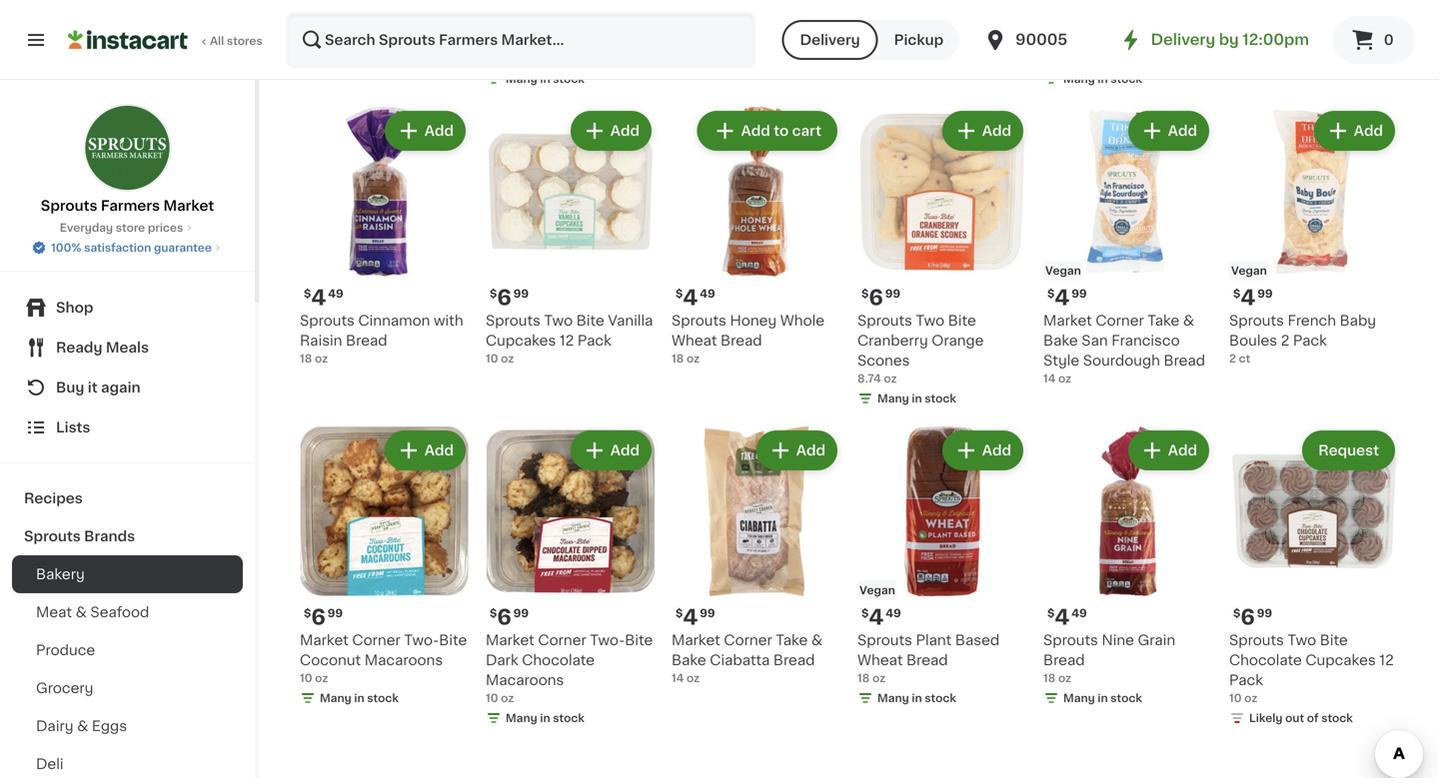 Task type: describe. For each thing, give the bounding box(es) containing it.
in for sprouts nine grain bread
[[1098, 693, 1108, 704]]

bake for style
[[1043, 334, 1078, 348]]

6 for sprouts two bite cranberry orange scones
[[869, 287, 883, 308]]

brands
[[84, 530, 135, 544]]

sprouts sourdough bread
[[672, 14, 807, 48]]

Search field
[[288, 14, 754, 66]]

by
[[1219, 32, 1239, 47]]

sprouts for sprouts two bite vanilla cupcakes 12 pack 10 oz
[[486, 314, 541, 328]]

dairy & eggs link
[[12, 708, 243, 746]]

market corner two-bite dark chocolate macaroons 10 oz
[[486, 634, 653, 704]]

farmers
[[101, 199, 160, 213]]

0 horizontal spatial 2
[[1229, 353, 1236, 364]]

sprouts farmers market link
[[41, 104, 214, 216]]

seafood
[[90, 606, 149, 620]]

many down the dog
[[1063, 73, 1095, 84]]

everyday store prices
[[60, 222, 183, 233]]

in for sprouts plant based wheat bread
[[912, 693, 922, 704]]

add button for market corner take & bake ciabatta bread
[[758, 433, 836, 469]]

$ 6 99 for market corner two-bite coconut macaroons
[[304, 607, 343, 628]]

bread inside sprouts honey whole wheat bread 18 oz
[[721, 334, 762, 348]]

dark
[[486, 654, 518, 668]]

0 horizontal spatial vegan
[[860, 585, 895, 596]]

sourdough inside sprouts sourdough bread
[[730, 14, 807, 28]]

4 for sprouts french baby boules 2 pack
[[1241, 287, 1256, 308]]

0 button
[[1333, 16, 1415, 64]]

guarantee
[[154, 242, 212, 253]]

bread inside market corner take & bake san francisco style sourdough bread 14 oz
[[1164, 354, 1205, 368]]

buy
[[56, 381, 84, 395]]

blueberry
[[1229, 34, 1298, 48]]

ciabatta
[[710, 654, 770, 668]]

49 for sprouts nine grain bread
[[1072, 608, 1087, 619]]

$ for market corner take & bake san francisco style sourdough bread
[[1047, 288, 1055, 299]]

many down "search" 'field'
[[506, 73, 537, 84]]

add to cart
[[741, 124, 822, 138]]

$ for sprouts plant based wheat bread
[[862, 608, 869, 619]]

many for market corner two-bite dark chocolate macaroons
[[506, 713, 537, 724]]

take for bread
[[776, 634, 808, 648]]

market for market corner two-bite coconut macaroons 10 oz
[[300, 634, 349, 648]]

likely
[[1249, 713, 1283, 724]]

bite inside market corner two-bite dark chocolate macaroons 10 oz
[[625, 634, 653, 648]]

many in stock for market corner two-bite dark chocolate macaroons
[[506, 713, 585, 724]]

stock down market corner two-bite dark chocolate macaroons 10 oz at the left of the page
[[553, 713, 585, 724]]

corner for 8
[[352, 14, 401, 28]]

many for sprouts nine grain bread
[[1063, 693, 1095, 704]]

sprouts for sprouts farmers market
[[41, 199, 97, 213]]

request
[[1318, 444, 1379, 458]]

4 for sprouts plant based wheat bread
[[869, 607, 884, 628]]

99 for sprouts two bite chocolate cupcakes 12 pack
[[1257, 608, 1272, 619]]

$ 6 99 for sprouts two bite vanilla cupcakes 12 pack
[[490, 287, 529, 308]]

bite for blueberry
[[1320, 14, 1348, 28]]

two for blueberry
[[1288, 14, 1316, 28]]

delivery by 12:00pm link
[[1119, 28, 1309, 52]]

sprouts cinnamon with raisin bread 18 oz
[[300, 314, 463, 364]]

bread inside market corner take & bake ciabatta bread 14 oz
[[773, 654, 815, 668]]

oz inside market corner take & bake ciabatta bread 14 oz
[[687, 673, 700, 684]]

oz inside sprouts plant based white bread 18 oz
[[872, 53, 886, 64]]

add inside button
[[741, 124, 770, 138]]

everyday store prices link
[[60, 220, 195, 236]]

sprouts for sprouts french baby boules 2 pack 2 ct
[[1229, 314, 1284, 328]]

$ 6 99 for sprouts two bite chocolate cupcakes 12 pack
[[1233, 607, 1272, 628]]

chocolate inside sprouts two bite chocolate cupcakes 12 pack 10 oz
[[1229, 654, 1302, 668]]

shop link
[[12, 288, 243, 328]]

4 for market corner take & bake ciabatta bread
[[683, 607, 698, 628]]

orange
[[932, 334, 984, 348]]

san
[[1082, 334, 1108, 348]]

shop
[[56, 301, 93, 315]]

delivery by 12:00pm
[[1151, 32, 1309, 47]]

pack for sprouts two bite vanilla cupcakes 12 pack 10 oz
[[578, 334, 611, 348]]

sprouts honey whole wheat bread 18 oz
[[672, 314, 825, 364]]

market corner wheat burger buns 8 pack button
[[300, 0, 470, 67]]

boules
[[1229, 334, 1277, 348]]

many for sprouts two bite cranberry orange scones
[[878, 393, 909, 404]]

add for market corner take & bake san francisco style sourdough bread
[[1168, 124, 1197, 138]]

market inside 'link'
[[163, 199, 214, 213]]

burger
[[300, 34, 347, 48]]

add for market corner take & bake ciabatta bread
[[796, 444, 826, 458]]

eggs
[[92, 720, 127, 734]]

satisfaction
[[84, 242, 151, 253]]

ready
[[56, 341, 102, 355]]

wheat inside market corner wheat hot dog buns 8 pack
[[1148, 14, 1193, 28]]

nine
[[1102, 634, 1134, 648]]

produce
[[36, 644, 95, 658]]

& inside dairy & eggs 'link'
[[77, 720, 88, 734]]

with
[[434, 314, 463, 328]]

ready meals button
[[12, 328, 243, 368]]

sprouts brands
[[24, 530, 135, 544]]

deli
[[36, 758, 63, 772]]

raisin
[[300, 334, 342, 348]]

ct
[[1239, 353, 1251, 364]]

cart
[[792, 124, 822, 138]]

vegan for sprouts
[[1231, 265, 1267, 276]]

take for francisco
[[1148, 314, 1180, 328]]

delivery for delivery by 12:00pm
[[1151, 32, 1215, 47]]

sprouts brands link
[[12, 518, 243, 556]]

delivery button
[[782, 20, 878, 60]]

99 for sprouts two bite vanilla cupcakes 12 pack
[[513, 288, 529, 299]]

6 for sprouts two bite vanilla cupcakes 12 pack
[[497, 287, 511, 308]]

cinnamon
[[358, 314, 430, 328]]

vanilla
[[608, 314, 653, 328]]

0
[[1384, 33, 1394, 47]]

in for market corner two-bite coconut macaroons
[[354, 693, 364, 704]]

100% satisfaction guarantee button
[[31, 236, 224, 256]]

oz inside sprouts plant based wheat bread 18 oz
[[872, 673, 886, 684]]

ready meals
[[56, 341, 149, 355]]

bite inside market corner two-bite coconut macaroons 10 oz
[[439, 634, 467, 648]]

white
[[858, 34, 898, 48]]

100%
[[51, 242, 81, 253]]

oz inside market corner two-bite dark chocolate macaroons 10 oz
[[501, 693, 514, 704]]

100% satisfaction guarantee
[[51, 242, 212, 253]]

$ for sprouts cinnamon with raisin bread
[[304, 288, 311, 299]]

out
[[1285, 713, 1304, 724]]

buy it again link
[[12, 368, 243, 408]]

oz inside sprouts two bite cranberry orange scones 8.74 oz
[[884, 373, 897, 384]]

18 for sprouts cinnamon with raisin bread 18 oz
[[300, 353, 312, 364]]

sourdough inside market corner take & bake san francisco style sourdough bread 14 oz
[[1083, 354, 1160, 368]]

oz inside sprouts honey whole wheat bread 18 oz
[[687, 353, 700, 364]]

sprouts for sprouts honey whole wheat bread 18 oz
[[672, 314, 727, 328]]

8 inside market corner wheat hot dog buns 8 pack
[[1145, 34, 1154, 48]]

based for white
[[955, 14, 1000, 28]]

4 for sprouts nine grain bread
[[1055, 607, 1070, 628]]

add for market corner two-bite dark chocolate macaroons
[[610, 444, 640, 458]]

wheat inside sprouts honey whole wheat bread 18 oz
[[672, 334, 717, 348]]

scones inside sprouts two bite cranberry orange scones 8.74 oz
[[858, 354, 910, 368]]

many in stock for market corner two-bite coconut macaroons
[[320, 693, 399, 704]]

49 for sprouts cinnamon with raisin bread
[[328, 288, 343, 299]]

sprouts for sprouts sourdough bread
[[672, 14, 727, 28]]

add button for sprouts two bite cranberry orange scones
[[944, 113, 1021, 149]]

stock down market corner wheat hot dog buns 8 pack
[[1111, 73, 1142, 84]]

grain for sprouts nine grain bread 18 oz
[[1138, 634, 1176, 648]]

corner for chocolate
[[538, 634, 586, 648]]

recipes link
[[12, 480, 243, 518]]

buy it again
[[56, 381, 141, 395]]

market corner take & bake san francisco style sourdough bread 14 oz
[[1043, 314, 1205, 384]]

wheat inside sprouts plant based wheat bread 18 oz
[[858, 654, 903, 668]]

18 for sprouts honey whole wheat bread 18 oz
[[672, 353, 684, 364]]

sprouts two bite blueberry scones button
[[1229, 0, 1399, 67]]

90005 button
[[984, 12, 1104, 68]]

prices
[[148, 222, 183, 233]]

produce link
[[12, 632, 243, 670]]

oz inside sprouts two bite vanilla cupcakes 12 pack 10 oz
[[501, 353, 514, 364]]

market corner wheat hot dog buns 8 pack
[[1043, 14, 1193, 48]]

oz inside "sprouts nine grain bread 18 oz"
[[1058, 673, 1072, 684]]

8.74
[[858, 373, 881, 384]]

oz inside sprouts two bite chocolate cupcakes 12 pack 10 oz
[[1244, 693, 1258, 704]]

6 for market corner two-bite dark chocolate macaroons
[[497, 607, 511, 628]]

based for wheat
[[955, 634, 1000, 648]]

bakery link
[[12, 556, 243, 594]]

pack inside 'sprouts french baby boules 2 pack 2 ct'
[[1293, 334, 1327, 348]]

sprouts for sprouts plant based white bread 18 oz
[[858, 14, 912, 28]]

everyday
[[60, 222, 113, 233]]

sprouts two bite cranberry orange scones 8.74 oz
[[858, 314, 984, 384]]

18 for sprouts plant based white bread 18 oz
[[858, 53, 870, 64]]

corner for san
[[1096, 314, 1144, 328]]

$ for sprouts nine grain bread
[[1047, 608, 1055, 619]]

sprouts farmers market logo image
[[83, 104, 171, 192]]

stock right the of
[[1321, 713, 1353, 724]]

10 inside market corner two-bite coconut macaroons 10 oz
[[300, 673, 312, 684]]

in down the dog
[[1098, 73, 1108, 84]]

meat & seafood link
[[12, 594, 243, 632]]

pickup button
[[878, 20, 960, 60]]

0 vertical spatial 2
[[1281, 334, 1290, 348]]

many in stock for sprouts nine grain bread
[[1063, 693, 1142, 704]]

sprouts french baby boules 2 pack 2 ct
[[1229, 314, 1376, 364]]

add button for sprouts nine grain bread
[[1130, 433, 1207, 469]]

sprouts nine grain bread 18 oz
[[1043, 634, 1176, 684]]

coconut
[[300, 654, 361, 668]]

it
[[88, 381, 98, 395]]

sprouts for sprouts plant based wheat bread 18 oz
[[858, 634, 912, 648]]

pack inside market corner wheat hot dog buns 8 pack
[[1158, 34, 1192, 48]]

add button for market corner two-bite dark chocolate macaroons
[[572, 433, 650, 469]]

stock down 'sprouts multi grain bread'
[[553, 73, 585, 84]]

bakery
[[36, 568, 85, 582]]

dog
[[1073, 34, 1102, 48]]



Task type: locate. For each thing, give the bounding box(es) containing it.
market inside market corner wheat hot dog buns 8 pack
[[1043, 14, 1092, 28]]

$ up style
[[1047, 288, 1055, 299]]

bake for 14
[[672, 654, 706, 668]]

6
[[497, 287, 511, 308], [869, 287, 883, 308], [311, 607, 326, 628], [497, 607, 511, 628], [1241, 607, 1255, 628]]

scones down cranberry
[[858, 354, 910, 368]]

1 vertical spatial grain
[[1138, 634, 1176, 648]]

1 horizontal spatial 8
[[1145, 34, 1154, 48]]

product group
[[300, 107, 470, 367], [486, 107, 656, 367], [672, 107, 842, 367], [858, 107, 1027, 411], [1043, 107, 1213, 387], [1229, 107, 1399, 367], [300, 427, 470, 711], [486, 427, 656, 731], [672, 427, 842, 687], [858, 427, 1027, 711], [1043, 427, 1213, 711], [1229, 427, 1399, 731]]

0 horizontal spatial cupcakes
[[486, 334, 556, 348]]

two- for chocolate
[[590, 634, 625, 648]]

1 horizontal spatial chocolate
[[1229, 654, 1302, 668]]

cupcakes
[[486, 334, 556, 348], [1306, 654, 1376, 668]]

lists
[[56, 421, 90, 435]]

two inside sprouts two bite vanilla cupcakes 12 pack 10 oz
[[544, 314, 573, 328]]

chocolate inside market corner two-bite dark chocolate macaroons 10 oz
[[522, 654, 595, 668]]

in down sprouts two bite cranberry orange scones 8.74 oz
[[912, 393, 922, 404]]

0 vertical spatial plant
[[916, 14, 952, 28]]

1 horizontal spatial cupcakes
[[1306, 654, 1376, 668]]

service type group
[[782, 20, 960, 60]]

macaroons inside market corner two-bite coconut macaroons 10 oz
[[365, 654, 443, 668]]

market inside market corner two-bite coconut macaroons 10 oz
[[300, 634, 349, 648]]

pack down french
[[1293, 334, 1327, 348]]

0 horizontal spatial 12
[[560, 334, 574, 348]]

market for market corner wheat hot dog buns 8 pack
[[1043, 14, 1092, 28]]

whole
[[780, 314, 825, 328]]

4 up raisin
[[311, 287, 326, 308]]

99 up san
[[1072, 288, 1087, 299]]

4 up "sprouts nine grain bread 18 oz"
[[1055, 607, 1070, 628]]

in down "search" 'field'
[[540, 73, 550, 84]]

2 8 from the left
[[1145, 34, 1154, 48]]

add button for sprouts two bite vanilla cupcakes 12 pack
[[572, 113, 650, 149]]

$ 4 99 up ciabatta
[[676, 607, 715, 628]]

vegan for market
[[1045, 265, 1081, 276]]

sprouts inside sprouts two bite vanilla cupcakes 12 pack 10 oz
[[486, 314, 541, 328]]

8 right the burger
[[390, 34, 399, 48]]

many in stock down sprouts plant based wheat bread 18 oz
[[878, 693, 956, 704]]

6 up cranberry
[[869, 287, 883, 308]]

many down "sprouts nine grain bread 18 oz"
[[1063, 693, 1095, 704]]

recipes
[[24, 492, 83, 506]]

sprouts inside 'sprouts farmers market' 'link'
[[41, 199, 97, 213]]

0 horizontal spatial sourdough
[[730, 14, 807, 28]]

two- inside market corner two-bite dark chocolate macaroons 10 oz
[[590, 634, 625, 648]]

buns right the burger
[[351, 34, 386, 48]]

oz inside sprouts cinnamon with raisin bread 18 oz
[[315, 353, 328, 364]]

likely out of stock
[[1249, 713, 1353, 724]]

sprouts plant based wheat bread 18 oz
[[858, 634, 1000, 684]]

$ for market corner two-bite coconut macaroons
[[304, 608, 311, 619]]

stock down "sprouts nine grain bread 18 oz"
[[1111, 693, 1142, 704]]

to
[[774, 124, 789, 138]]

2 buns from the left
[[1106, 34, 1141, 48]]

sprouts two bite blueberry scones
[[1229, 14, 1354, 48]]

add button for market corner two-bite coconut macaroons
[[387, 433, 464, 469]]

0 vertical spatial sourdough
[[730, 14, 807, 28]]

wheat inside market corner wheat burger buns 8 pack
[[404, 14, 450, 28]]

& inside market corner take & bake ciabatta bread 14 oz
[[811, 634, 823, 648]]

6 for sprouts two bite chocolate cupcakes 12 pack
[[1241, 607, 1255, 628]]

bread inside sprouts cinnamon with raisin bread 18 oz
[[346, 334, 387, 348]]

baby
[[1340, 314, 1376, 328]]

bread inside "sprouts nine grain bread 18 oz"
[[1043, 654, 1085, 668]]

based inside sprouts plant based white bread 18 oz
[[955, 14, 1000, 28]]

$ 4 49 up sprouts honey whole wheat bread 18 oz
[[676, 287, 715, 308]]

pack inside sprouts two bite chocolate cupcakes 12 pack 10 oz
[[1229, 674, 1263, 688]]

$ for sprouts two bite chocolate cupcakes 12 pack
[[1233, 608, 1241, 619]]

oz inside market corner two-bite coconut macaroons 10 oz
[[315, 673, 328, 684]]

sprouts inside sprouts two bite cranberry orange scones 8.74 oz
[[858, 314, 912, 328]]

cupcakes for vanilla
[[486, 334, 556, 348]]

add for sprouts nine grain bread
[[1168, 444, 1197, 458]]

bite inside sprouts two bite blueberry scones
[[1320, 14, 1348, 28]]

grain inside "sprouts nine grain bread 18 oz"
[[1138, 634, 1176, 648]]

18 inside "sprouts nine grain bread 18 oz"
[[1043, 673, 1056, 684]]

oz
[[872, 53, 886, 64], [315, 353, 328, 364], [501, 353, 514, 364], [687, 353, 700, 364], [884, 373, 897, 384], [1058, 373, 1072, 384], [315, 673, 328, 684], [687, 673, 700, 684], [872, 673, 886, 684], [1058, 673, 1072, 684], [501, 693, 514, 704], [1244, 693, 1258, 704]]

6 for market corner two-bite coconut macaroons
[[311, 607, 326, 628]]

again
[[101, 381, 141, 395]]

2 based from the top
[[955, 634, 1000, 648]]

$ up boules
[[1233, 288, 1241, 299]]

0 vertical spatial 12
[[560, 334, 574, 348]]

macaroons inside market corner two-bite dark chocolate macaroons 10 oz
[[486, 674, 564, 688]]

chocolate up likely
[[1229, 654, 1302, 668]]

99
[[513, 288, 529, 299], [885, 288, 901, 299], [1072, 288, 1087, 299], [1258, 288, 1273, 299], [328, 608, 343, 619], [513, 608, 529, 619], [700, 608, 715, 619], [1257, 608, 1272, 619]]

$ 6 99 for market corner two-bite dark chocolate macaroons
[[490, 607, 529, 628]]

1 horizontal spatial vegan
[[1045, 265, 1081, 276]]

sprouts plant based white bread 18 oz
[[858, 14, 1000, 64]]

macaroons down dark
[[486, 674, 564, 688]]

0 vertical spatial 14
[[1043, 373, 1056, 384]]

market inside market corner two-bite dark chocolate macaroons 10 oz
[[486, 634, 534, 648]]

10 for bite
[[486, 693, 498, 704]]

lists link
[[12, 408, 243, 448]]

12:00pm
[[1243, 32, 1309, 47]]

99 for market corner take & bake ciabatta bread
[[700, 608, 715, 619]]

99 for market corner take & bake san francisco style sourdough bread
[[1072, 288, 1087, 299]]

6 up sprouts two bite chocolate cupcakes 12 pack 10 oz
[[1241, 607, 1255, 628]]

$ for sprouts two bite cranberry orange scones
[[862, 288, 869, 299]]

many down sprouts plant based wheat bread 18 oz
[[878, 693, 909, 704]]

6 up dark
[[497, 607, 511, 628]]

scones inside sprouts two bite blueberry scones
[[1302, 34, 1354, 48]]

$ up coconut
[[304, 608, 311, 619]]

$ 4 99 up boules
[[1233, 287, 1273, 308]]

add for sprouts plant based wheat bread
[[982, 444, 1011, 458]]

49 up sprouts honey whole wheat bread 18 oz
[[700, 288, 715, 299]]

two- for macaroons
[[404, 634, 439, 648]]

stock down market corner two-bite coconut macaroons 10 oz
[[367, 693, 399, 704]]

many in stock down market corner two-bite coconut macaroons 10 oz
[[320, 693, 399, 704]]

bread inside sprouts sourdough bread
[[672, 34, 713, 48]]

1 vertical spatial sourdough
[[1083, 354, 1160, 368]]

0 horizontal spatial take
[[776, 634, 808, 648]]

6 up coconut
[[311, 607, 326, 628]]

1 horizontal spatial sourdough
[[1083, 354, 1160, 368]]

1 horizontal spatial $ 4 99
[[1047, 287, 1087, 308]]

honey
[[730, 314, 777, 328]]

take inside market corner take & bake ciabatta bread 14 oz
[[776, 634, 808, 648]]

4 up sprouts honey whole wheat bread 18 oz
[[683, 287, 698, 308]]

market
[[300, 14, 349, 28], [1043, 14, 1092, 28], [163, 199, 214, 213], [1043, 314, 1092, 328], [300, 634, 349, 648], [486, 634, 534, 648], [672, 634, 720, 648]]

style
[[1043, 354, 1080, 368]]

corner for ciabatta
[[724, 634, 772, 648]]

99 up ciabatta
[[700, 608, 715, 619]]

0 vertical spatial scones
[[1302, 34, 1354, 48]]

sprouts
[[486, 14, 541, 28], [672, 14, 727, 28], [858, 14, 912, 28], [1229, 14, 1284, 28], [41, 199, 97, 213], [300, 314, 355, 328], [486, 314, 541, 328], [672, 314, 727, 328], [858, 314, 912, 328], [1229, 314, 1284, 328], [24, 530, 81, 544], [858, 634, 912, 648], [1043, 634, 1098, 648], [1229, 634, 1284, 648]]

$ up sprouts plant based wheat bread 18 oz
[[862, 608, 869, 619]]

based inside sprouts plant based wheat bread 18 oz
[[955, 634, 1000, 648]]

99 up sprouts two bite chocolate cupcakes 12 pack 10 oz
[[1257, 608, 1272, 619]]

1 based from the top
[[955, 14, 1000, 28]]

store
[[116, 222, 145, 233]]

$ up raisin
[[304, 288, 311, 299]]

in down "sprouts nine grain bread 18 oz"
[[1098, 693, 1108, 704]]

pack inside market corner wheat burger buns 8 pack
[[402, 34, 436, 48]]

8 inside market corner wheat burger buns 8 pack
[[390, 34, 399, 48]]

sprouts inside 'sprouts multi grain bread'
[[486, 14, 541, 28]]

corner for buns
[[1096, 14, 1144, 28]]

2 horizontal spatial $ 4 99
[[1233, 287, 1273, 308]]

$ for sprouts french baby boules 2 pack
[[1233, 288, 1241, 299]]

pack for sprouts two bite chocolate cupcakes 12 pack 10 oz
[[1229, 674, 1263, 688]]

1 vertical spatial 14
[[672, 673, 684, 684]]

8 right the dog
[[1145, 34, 1154, 48]]

1 horizontal spatial buns
[[1106, 34, 1141, 48]]

add
[[425, 124, 454, 138], [610, 124, 640, 138], [741, 124, 770, 138], [982, 124, 1011, 138], [1168, 124, 1197, 138], [1354, 124, 1383, 138], [425, 444, 454, 458], [610, 444, 640, 458], [796, 444, 826, 458], [982, 444, 1011, 458], [1168, 444, 1197, 458]]

90005
[[1016, 32, 1068, 47]]

1 vertical spatial bake
[[672, 654, 706, 668]]

bake inside market corner take & bake san francisco style sourdough bread 14 oz
[[1043, 334, 1078, 348]]

8
[[390, 34, 399, 48], [1145, 34, 1154, 48]]

10 inside market corner two-bite dark chocolate macaroons 10 oz
[[486, 693, 498, 704]]

many in stock down the dog
[[1063, 73, 1142, 84]]

49 for sprouts plant based wheat bread
[[886, 608, 901, 619]]

sprouts inside "sprouts nine grain bread 18 oz"
[[1043, 634, 1098, 648]]

many in stock down market corner two-bite dark chocolate macaroons 10 oz at the left of the page
[[506, 713, 585, 724]]

sprouts inside sprouts plant based white bread 18 oz
[[858, 14, 912, 28]]

corner inside market corner two-bite coconut macaroons 10 oz
[[352, 634, 401, 648]]

add for sprouts two bite cranberry orange scones
[[982, 124, 1011, 138]]

1 horizontal spatial two-
[[590, 634, 625, 648]]

0 vertical spatial grain
[[583, 14, 620, 28]]

1 plant from the top
[[916, 14, 952, 28]]

4 up sprouts plant based wheat bread 18 oz
[[869, 607, 884, 628]]

18 inside sprouts cinnamon with raisin bread 18 oz
[[300, 353, 312, 364]]

meat
[[36, 606, 72, 620]]

stock down sprouts plant based wheat bread 18 oz
[[925, 693, 956, 704]]

0 horizontal spatial bake
[[672, 654, 706, 668]]

1 vertical spatial cupcakes
[[1306, 654, 1376, 668]]

buns inside market corner wheat burger buns 8 pack
[[351, 34, 386, 48]]

1 horizontal spatial take
[[1148, 314, 1180, 328]]

of
[[1307, 713, 1319, 724]]

$ 4 99
[[1047, 287, 1087, 308], [1233, 287, 1273, 308], [676, 607, 715, 628]]

sprouts for sprouts multi grain bread
[[486, 14, 541, 28]]

many down dark
[[506, 713, 537, 724]]

many in stock down "sprouts nine grain bread 18 oz"
[[1063, 693, 1142, 704]]

bite for chocolate
[[1320, 634, 1348, 648]]

$ up dark
[[490, 608, 497, 619]]

49
[[328, 288, 343, 299], [700, 288, 715, 299], [886, 608, 901, 619], [1072, 608, 1087, 619]]

add to cart button
[[699, 113, 836, 149]]

add button for sprouts plant based wheat bread
[[944, 433, 1021, 469]]

18 inside sprouts plant based wheat bread 18 oz
[[858, 673, 870, 684]]

market for market corner two-bite dark chocolate macaroons 10 oz
[[486, 634, 534, 648]]

chocolate right dark
[[522, 654, 595, 668]]

1 horizontal spatial 14
[[1043, 373, 1056, 384]]

14 inside market corner take & bake san francisco style sourdough bread 14 oz
[[1043, 373, 1056, 384]]

99 up dark
[[513, 608, 529, 619]]

$ up sprouts honey whole wheat bread 18 oz
[[676, 288, 683, 299]]

delivery
[[1151, 32, 1215, 47], [800, 33, 860, 47]]

4 for market corner take & bake san francisco style sourdough bread
[[1055, 287, 1070, 308]]

1 horizontal spatial scones
[[1302, 34, 1354, 48]]

corner inside market corner take & bake ciabatta bread 14 oz
[[724, 634, 772, 648]]

1 vertical spatial based
[[955, 634, 1000, 648]]

2 two- from the left
[[590, 634, 625, 648]]

4 up style
[[1055, 287, 1070, 308]]

$ 6 99 up cranberry
[[862, 287, 901, 308]]

$ 4 49 for sprouts honey whole wheat bread
[[676, 287, 715, 308]]

99 for sprouts two bite cranberry orange scones
[[885, 288, 901, 299]]

macaroons
[[365, 654, 443, 668], [486, 674, 564, 688]]

macaroons right coconut
[[365, 654, 443, 668]]

18 inside sprouts plant based white bread 18 oz
[[858, 53, 870, 64]]

pack up likely
[[1229, 674, 1263, 688]]

None search field
[[286, 12, 756, 68]]

$ up sprouts two bite vanilla cupcakes 12 pack 10 oz
[[490, 288, 497, 299]]

grain right multi
[[583, 14, 620, 28]]

meals
[[106, 341, 149, 355]]

oz inside market corner take & bake san francisco style sourdough bread 14 oz
[[1058, 373, 1072, 384]]

bite inside sprouts two bite cranberry orange scones 8.74 oz
[[948, 314, 976, 328]]

sprouts multi grain bread
[[486, 14, 620, 48]]

chocolate
[[522, 654, 595, 668], [1229, 654, 1302, 668]]

4 up boules
[[1241, 287, 1256, 308]]

market up the "hot"
[[1043, 14, 1092, 28]]

0 horizontal spatial delivery
[[800, 33, 860, 47]]

many in stock down sprouts two bite cranberry orange scones 8.74 oz
[[878, 393, 956, 404]]

many in stock for sprouts two bite cranberry orange scones
[[878, 393, 956, 404]]

vegan up sprouts plant based wheat bread 18 oz
[[860, 585, 895, 596]]

request button
[[1304, 433, 1393, 469]]

bread inside sprouts plant based white bread 18 oz
[[902, 34, 944, 48]]

1 horizontal spatial 2
[[1281, 334, 1290, 348]]

$ up market corner take & bake ciabatta bread 14 oz
[[676, 608, 683, 619]]

bake left ciabatta
[[672, 654, 706, 668]]

&
[[1183, 314, 1194, 328], [76, 606, 87, 620], [811, 634, 823, 648], [77, 720, 88, 734]]

multi
[[544, 14, 579, 28]]

10 inside sprouts two bite chocolate cupcakes 12 pack 10 oz
[[1229, 693, 1242, 704]]

market up san
[[1043, 314, 1092, 328]]

99 up coconut
[[328, 608, 343, 619]]

two inside sprouts two bite blueberry scones
[[1288, 14, 1316, 28]]

all stores
[[210, 35, 263, 46]]

0 horizontal spatial scones
[[858, 354, 910, 368]]

grocery link
[[12, 670, 243, 708]]

sprouts inside sprouts cinnamon with raisin bread 18 oz
[[300, 314, 355, 328]]

deli link
[[12, 746, 243, 779]]

market up coconut
[[300, 634, 349, 648]]

vegan up style
[[1045, 265, 1081, 276]]

0 vertical spatial cupcakes
[[486, 334, 556, 348]]

1 vertical spatial 2
[[1229, 353, 1236, 364]]

stock down sprouts two bite cranberry orange scones 8.74 oz
[[925, 393, 956, 404]]

add button for market corner take & bake san francisco style sourdough bread
[[1130, 113, 1207, 149]]

all stores link
[[68, 12, 264, 68]]

sprouts for sprouts nine grain bread 18 oz
[[1043, 634, 1098, 648]]

many for market corner two-bite coconut macaroons
[[320, 693, 351, 704]]

two inside sprouts two bite chocolate cupcakes 12 pack 10 oz
[[1288, 634, 1316, 648]]

4 for sprouts cinnamon with raisin bread
[[311, 287, 326, 308]]

12 for vanilla
[[560, 334, 574, 348]]

sprouts inside sprouts plant based wheat bread 18 oz
[[858, 634, 912, 648]]

0 horizontal spatial macaroons
[[365, 654, 443, 668]]

all
[[210, 35, 224, 46]]

delivery for delivery
[[800, 33, 860, 47]]

sprouts two bite vanilla cupcakes 12 pack 10 oz
[[486, 314, 653, 364]]

in down market corner two-bite coconut macaroons 10 oz
[[354, 693, 364, 704]]

49 up sprouts plant based wheat bread 18 oz
[[886, 608, 901, 619]]

add button
[[387, 113, 464, 149], [572, 113, 650, 149], [944, 113, 1021, 149], [1130, 113, 1207, 149], [1316, 113, 1393, 149], [387, 433, 464, 469], [572, 433, 650, 469], [758, 433, 836, 469], [944, 433, 1021, 469], [1130, 433, 1207, 469]]

4
[[311, 287, 326, 308], [683, 287, 698, 308], [1055, 287, 1070, 308], [1241, 287, 1256, 308], [683, 607, 698, 628], [869, 607, 884, 628], [1055, 607, 1070, 628]]

two up likely out of stock
[[1288, 634, 1316, 648]]

pack right the burger
[[402, 34, 436, 48]]

corner inside market corner wheat hot dog buns 8 pack
[[1096, 14, 1144, 28]]

instacart logo image
[[68, 28, 188, 52]]

0 vertical spatial take
[[1148, 314, 1180, 328]]

many down 8.74 at the right of page
[[878, 393, 909, 404]]

sprouts inside sprouts brands link
[[24, 530, 81, 544]]

in for market corner two-bite dark chocolate macaroons
[[540, 713, 550, 724]]

pickup
[[894, 33, 944, 47]]

bread
[[486, 34, 527, 48], [672, 34, 713, 48], [902, 34, 944, 48], [346, 334, 387, 348], [721, 334, 762, 348], [1164, 354, 1205, 368], [773, 654, 815, 668], [907, 654, 948, 668], [1043, 654, 1085, 668]]

pack left by
[[1158, 34, 1192, 48]]

$ 6 99 for sprouts two bite cranberry orange scones
[[862, 287, 901, 308]]

& inside market corner take & bake san francisco style sourdough bread 14 oz
[[1183, 314, 1194, 328]]

plant inside sprouts plant based wheat bread 18 oz
[[916, 634, 952, 648]]

1 horizontal spatial 12
[[1380, 654, 1394, 668]]

2 chocolate from the left
[[1229, 654, 1302, 668]]

in for sprouts two bite cranberry orange scones
[[912, 393, 922, 404]]

sprouts for sprouts cinnamon with raisin bread 18 oz
[[300, 314, 355, 328]]

1 vertical spatial take
[[776, 634, 808, 648]]

$ for market corner two-bite dark chocolate macaroons
[[490, 608, 497, 619]]

$ for sprouts honey whole wheat bread
[[676, 288, 683, 299]]

2 plant from the top
[[916, 634, 952, 648]]

take
[[1148, 314, 1180, 328], [776, 634, 808, 648]]

14 inside market corner take & bake ciabatta bread 14 oz
[[672, 673, 684, 684]]

many for sprouts plant based wheat bread
[[878, 693, 909, 704]]

pack for market corner wheat burger buns 8 pack
[[402, 34, 436, 48]]

2 right boules
[[1281, 334, 1290, 348]]

0 horizontal spatial 14
[[672, 673, 684, 684]]

take inside market corner take & bake san francisco style sourdough bread 14 oz
[[1148, 314, 1180, 328]]

1 vertical spatial macaroons
[[486, 674, 564, 688]]

$ for market corner take & bake ciabatta bread
[[676, 608, 683, 619]]

sprouts two bite chocolate cupcakes 12 pack 10 oz
[[1229, 634, 1394, 704]]

1 horizontal spatial macaroons
[[486, 674, 564, 688]]

francisco
[[1112, 334, 1180, 348]]

add for sprouts two bite vanilla cupcakes 12 pack
[[610, 124, 640, 138]]

2 horizontal spatial vegan
[[1231, 265, 1267, 276]]

add for sprouts cinnamon with raisin bread
[[425, 124, 454, 138]]

12 inside sprouts two bite chocolate cupcakes 12 pack 10 oz
[[1380, 654, 1394, 668]]

delivery inside button
[[800, 33, 860, 47]]

add button for sprouts french baby boules 2 pack
[[1316, 113, 1393, 149]]

bake up style
[[1043, 334, 1078, 348]]

1 vertical spatial 12
[[1380, 654, 1394, 668]]

sprouts for sprouts two bite chocolate cupcakes 12 pack 10 oz
[[1229, 634, 1284, 648]]

& inside meat & seafood link
[[76, 606, 87, 620]]

two- inside market corner two-bite coconut macaroons 10 oz
[[404, 634, 439, 648]]

14
[[1043, 373, 1056, 384], [672, 673, 684, 684]]

cupcakes inside sprouts two bite vanilla cupcakes 12 pack 10 oz
[[486, 334, 556, 348]]

pack down vanilla
[[578, 334, 611, 348]]

grain inside 'sprouts multi grain bread'
[[583, 14, 620, 28]]

99 for market corner two-bite coconut macaroons
[[328, 608, 343, 619]]

6 up sprouts two bite vanilla cupcakes 12 pack 10 oz
[[497, 287, 511, 308]]

corner for macaroons
[[352, 634, 401, 648]]

two for chocolate
[[1288, 634, 1316, 648]]

2 left the ct
[[1229, 353, 1236, 364]]

$ for sprouts two bite vanilla cupcakes 12 pack
[[490, 288, 497, 299]]

market up prices
[[163, 199, 214, 213]]

12 for chocolate
[[1380, 654, 1394, 668]]

1 vertical spatial scones
[[858, 354, 910, 368]]

market inside market corner wheat burger buns 8 pack
[[300, 14, 349, 28]]

sprouts inside sprouts two bite chocolate cupcakes 12 pack 10 oz
[[1229, 634, 1284, 648]]

10
[[486, 353, 498, 364], [300, 673, 312, 684], [486, 693, 498, 704], [1229, 693, 1242, 704]]

0 horizontal spatial two-
[[404, 634, 439, 648]]

$ 6 99 up dark
[[490, 607, 529, 628]]

$ 4 49 for sprouts plant based wheat bread
[[862, 607, 901, 628]]

1 horizontal spatial delivery
[[1151, 32, 1215, 47]]

sprouts sourdough bread button
[[672, 0, 842, 67]]

stores
[[227, 35, 263, 46]]

4 for sprouts honey whole wheat bread
[[683, 287, 698, 308]]

99 up sprouts two bite vanilla cupcakes 12 pack 10 oz
[[513, 288, 529, 299]]

99 up cranberry
[[885, 288, 901, 299]]

0 vertical spatial bake
[[1043, 334, 1078, 348]]

99 up boules
[[1258, 288, 1273, 299]]

4 up market corner take & bake ciabatta bread 14 oz
[[683, 607, 698, 628]]

bite inside sprouts two bite vanilla cupcakes 12 pack 10 oz
[[576, 314, 604, 328]]

scones left 0
[[1302, 34, 1354, 48]]

2
[[1281, 334, 1290, 348], [1229, 353, 1236, 364]]

0 horizontal spatial grain
[[583, 14, 620, 28]]

buns inside market corner wheat hot dog buns 8 pack
[[1106, 34, 1141, 48]]

sprouts inside sprouts sourdough bread
[[672, 14, 727, 28]]

plant inside sprouts plant based white bread 18 oz
[[916, 14, 952, 28]]

0 vertical spatial based
[[955, 14, 1000, 28]]

$ 4 99 for sprouts french baby boules 2 pack
[[1233, 287, 1273, 308]]

many
[[506, 73, 537, 84], [1063, 73, 1095, 84], [878, 393, 909, 404], [320, 693, 351, 704], [878, 693, 909, 704], [1063, 693, 1095, 704], [506, 713, 537, 724]]

0 horizontal spatial chocolate
[[522, 654, 595, 668]]

market corner take & bake ciabatta bread 14 oz
[[672, 634, 823, 684]]

french
[[1288, 314, 1336, 328]]

99 for market corner two-bite dark chocolate macaroons
[[513, 608, 529, 619]]

delivery left pickup in the right top of the page
[[800, 33, 860, 47]]

corner inside market corner two-bite dark chocolate macaroons 10 oz
[[538, 634, 586, 648]]

1 buns from the left
[[351, 34, 386, 48]]

many in stock down "search" 'field'
[[506, 73, 585, 84]]

1 vertical spatial plant
[[916, 634, 952, 648]]

corner inside market corner take & bake san francisco style sourdough bread 14 oz
[[1096, 314, 1144, 328]]

sprouts inside sprouts honey whole wheat bread 18 oz
[[672, 314, 727, 328]]

$ up "sprouts nine grain bread 18 oz"
[[1047, 608, 1055, 619]]

12 inside sprouts two bite vanilla cupcakes 12 pack 10 oz
[[560, 334, 574, 348]]

1 8 from the left
[[390, 34, 399, 48]]

0 horizontal spatial 8
[[390, 34, 399, 48]]

vegan up boules
[[1231, 265, 1267, 276]]

$ 4 49 up raisin
[[304, 287, 343, 308]]

market up ciabatta
[[672, 634, 720, 648]]

0 horizontal spatial $ 4 99
[[676, 607, 715, 628]]

market corner two-bite coconut macaroons 10 oz
[[300, 634, 467, 684]]

market up the burger
[[300, 14, 349, 28]]

bake inside market corner take & bake ciabatta bread 14 oz
[[672, 654, 706, 668]]

many in stock for sprouts plant based wheat bread
[[878, 693, 956, 704]]

1 horizontal spatial bake
[[1043, 334, 1078, 348]]

add for sprouts french baby boules 2 pack
[[1354, 124, 1383, 138]]

delivery left by
[[1151, 32, 1215, 47]]

1 two- from the left
[[404, 634, 439, 648]]

$ 6 99 up sprouts two bite vanilla cupcakes 12 pack 10 oz
[[490, 287, 529, 308]]

two left vanilla
[[544, 314, 573, 328]]

dairy & eggs
[[36, 720, 127, 734]]

two for cranberry
[[916, 314, 945, 328]]

in
[[540, 73, 550, 84], [1098, 73, 1108, 84], [912, 393, 922, 404], [354, 693, 364, 704], [912, 693, 922, 704], [1098, 693, 1108, 704], [540, 713, 550, 724]]

bite for cranberry
[[948, 314, 976, 328]]

dairy
[[36, 720, 73, 734]]

two
[[1288, 14, 1316, 28], [544, 314, 573, 328], [916, 314, 945, 328], [1288, 634, 1316, 648]]

18 for sprouts plant based wheat bread 18 oz
[[858, 673, 870, 684]]

0 vertical spatial macaroons
[[365, 654, 443, 668]]

cranberry
[[858, 334, 928, 348]]

market inside market corner take & bake san francisco style sourdough bread 14 oz
[[1043, 314, 1092, 328]]

49 up "sprouts nine grain bread 18 oz"
[[1072, 608, 1087, 619]]

10 inside sprouts two bite vanilla cupcakes 12 pack 10 oz
[[486, 353, 498, 364]]

bake
[[1043, 334, 1078, 348], [672, 654, 706, 668]]

sprouts for sprouts two bite blueberry scones
[[1229, 14, 1284, 28]]

1 chocolate from the left
[[522, 654, 595, 668]]

99 for sprouts french baby boules 2 pack
[[1258, 288, 1273, 299]]

grain right "nine"
[[1138, 634, 1176, 648]]

bread inside 'sprouts multi grain bread'
[[486, 34, 527, 48]]

1 horizontal spatial grain
[[1138, 634, 1176, 648]]

many down coconut
[[320, 693, 351, 704]]

two up the 12:00pm
[[1288, 14, 1316, 28]]

pack
[[402, 34, 436, 48], [1158, 34, 1192, 48], [578, 334, 611, 348], [1293, 334, 1327, 348], [1229, 674, 1263, 688]]

bread inside sprouts plant based wheat bread 18 oz
[[907, 654, 948, 668]]

buns right the dog
[[1106, 34, 1141, 48]]

sprouts inside sprouts two bite blueberry scones
[[1229, 14, 1284, 28]]

18 inside sprouts honey whole wheat bread 18 oz
[[672, 353, 684, 364]]

0 horizontal spatial buns
[[351, 34, 386, 48]]

$ 4 49 for sprouts cinnamon with raisin bread
[[304, 287, 343, 308]]

market corner wheat burger buns 8 pack
[[300, 14, 450, 48]]



Task type: vqa. For each thing, say whether or not it's contained in the screenshot.
the Market Corner Two-Bite Dark Chocolate Macaroons 10 oz
yes



